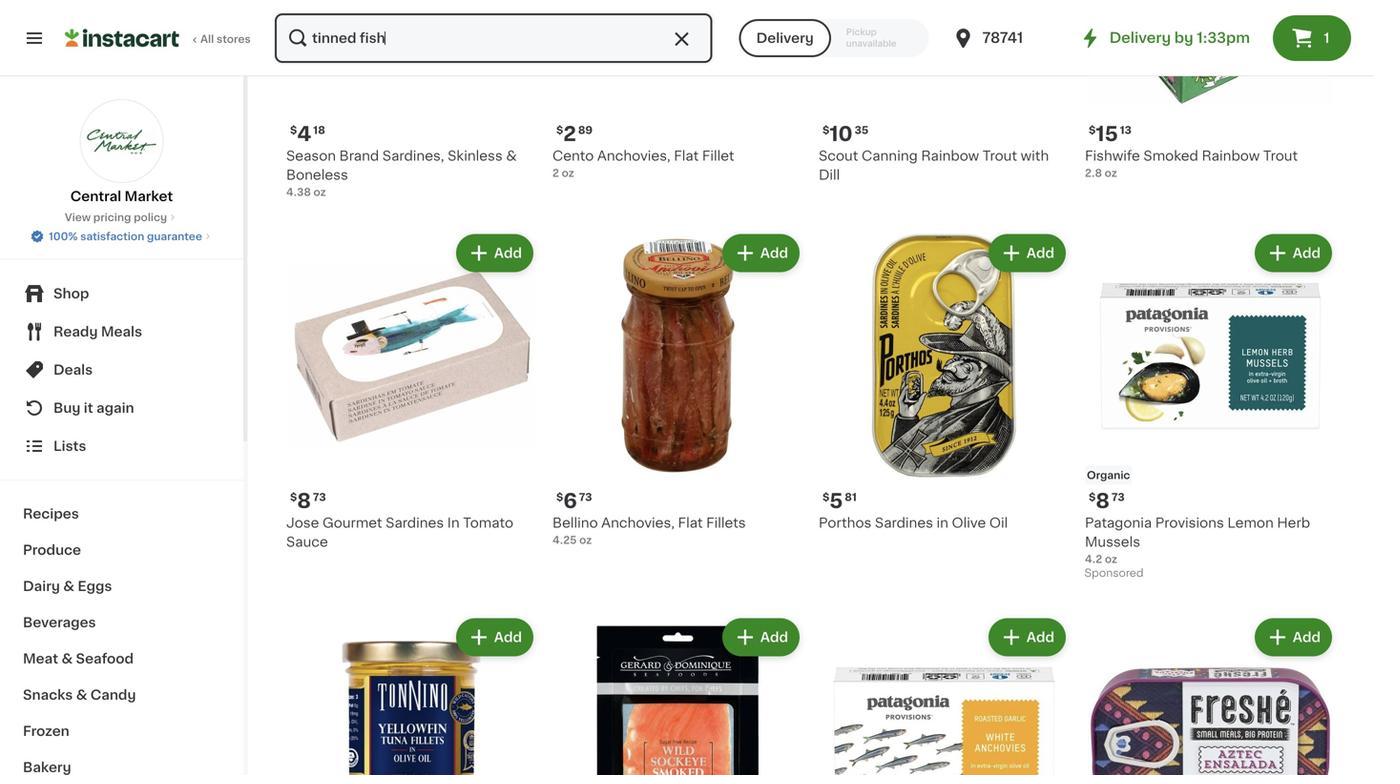 Task type: locate. For each thing, give the bounding box(es) containing it.
& inside 'link'
[[76, 689, 87, 702]]

$ inside '$ 15 13'
[[1089, 125, 1096, 136]]

oz
[[562, 168, 574, 179], [1105, 168, 1117, 179], [313, 187, 326, 198], [579, 535, 592, 546], [1105, 555, 1117, 565]]

sardines
[[386, 517, 444, 530], [875, 517, 933, 530]]

in
[[447, 517, 460, 530]]

delivery by 1:33pm
[[1109, 31, 1250, 45]]

central market link
[[70, 99, 173, 206]]

frozen
[[23, 725, 69, 739]]

$ up jose
[[290, 493, 297, 503]]

flat
[[674, 149, 699, 163], [678, 517, 703, 530]]

1 horizontal spatial rainbow
[[1202, 149, 1260, 163]]

1 trout from the left
[[983, 149, 1017, 163]]

0 horizontal spatial trout
[[983, 149, 1017, 163]]

oz for 6
[[579, 535, 592, 546]]

2 $ 8 73 from the left
[[1089, 492, 1125, 512]]

lists link
[[11, 427, 232, 466]]

sardines inside product group
[[875, 517, 933, 530]]

deals
[[53, 364, 93, 377]]

recipes link
[[11, 496, 232, 532]]

ready
[[53, 325, 98, 339]]

1 horizontal spatial delivery
[[1109, 31, 1171, 45]]

$ for season brand sardines, skinless & boneless
[[290, 125, 297, 136]]

& for seafood
[[61, 653, 73, 666]]

flat inside bellino anchovies, flat fillets 4.25 oz
[[678, 517, 703, 530]]

1 horizontal spatial 73
[[579, 493, 592, 503]]

$
[[290, 125, 297, 136], [556, 125, 563, 136], [823, 125, 830, 136], [1089, 125, 1096, 136], [290, 493, 297, 503], [556, 493, 563, 503], [823, 493, 830, 503], [1089, 493, 1096, 503]]

$ inside $ 10 35
[[823, 125, 830, 136]]

$ inside $ 6 73
[[556, 493, 563, 503]]

2 73 from the left
[[579, 493, 592, 503]]

$ inside the $ 4 18
[[290, 125, 297, 136]]

delivery for delivery by 1:33pm
[[1109, 31, 1171, 45]]

meals
[[101, 325, 142, 339]]

dairy & eggs link
[[11, 569, 232, 605]]

provisions
[[1155, 517, 1224, 530]]

rainbow for canning
[[921, 149, 979, 163]]

rainbow right canning
[[921, 149, 979, 163]]

100% satisfaction guarantee
[[49, 231, 202, 242]]

0 horizontal spatial rainbow
[[921, 149, 979, 163]]

pricing
[[93, 212, 131, 223]]

3 73 from the left
[[1112, 493, 1125, 503]]

trout for scout canning rainbow trout with dill
[[983, 149, 1017, 163]]

oz up sponsored badge image
[[1105, 555, 1117, 565]]

& left "eggs"
[[63, 580, 74, 594]]

13
[[1120, 125, 1132, 136]]

100%
[[49, 231, 78, 242]]

2 down cento
[[552, 168, 559, 179]]

oz down boneless on the top left
[[313, 187, 326, 198]]

$ 8 73 up patagonia
[[1089, 492, 1125, 512]]

1 horizontal spatial trout
[[1263, 149, 1298, 163]]

dairy & eggs
[[23, 580, 112, 594]]

2 left 89
[[563, 124, 576, 144]]

& inside season brand sardines, skinless & boneless 4.38 oz
[[506, 149, 517, 163]]

anchovies,
[[597, 149, 671, 163], [601, 517, 675, 530]]

central market logo image
[[80, 99, 164, 183]]

meat & seafood
[[23, 653, 134, 666]]

meat & seafood link
[[11, 641, 232, 677]]

0 horizontal spatial delivery
[[756, 31, 814, 45]]

1 vertical spatial anchovies,
[[601, 517, 675, 530]]

delivery for delivery
[[756, 31, 814, 45]]

4.2
[[1085, 555, 1102, 565]]

seafood
[[76, 653, 134, 666]]

1 horizontal spatial sardines
[[875, 517, 933, 530]]

bakery link
[[11, 750, 232, 776]]

trout inside fishwife smoked rainbow trout 2.8 oz
[[1263, 149, 1298, 163]]

& right skinless
[[506, 149, 517, 163]]

season
[[286, 149, 336, 163]]

flat left fillet
[[674, 149, 699, 163]]

100% satisfaction guarantee button
[[30, 225, 214, 244]]

0 horizontal spatial 2
[[552, 168, 559, 179]]

central market
[[70, 190, 173, 203]]

oz inside cento anchovies, flat fillet 2 oz
[[562, 168, 574, 179]]

73 right 6
[[579, 493, 592, 503]]

snacks & candy
[[23, 689, 136, 702]]

cento
[[552, 149, 594, 163]]

8 up jose
[[297, 492, 311, 512]]

snacks & candy link
[[11, 677, 232, 714]]

candy
[[90, 689, 136, 702]]

0 horizontal spatial 73
[[313, 493, 326, 503]]

$ up scout
[[823, 125, 830, 136]]

all stores
[[200, 34, 251, 44]]

frozen link
[[11, 714, 232, 750]]

0 vertical spatial anchovies,
[[597, 149, 671, 163]]

1 horizontal spatial 8
[[1096, 492, 1110, 512]]

ready meals button
[[11, 313, 232, 351]]

$ 6 73
[[556, 492, 592, 512]]

delivery inside button
[[756, 31, 814, 45]]

2 trout from the left
[[1263, 149, 1298, 163]]

Search field
[[275, 13, 712, 63]]

boneless
[[286, 169, 348, 182]]

fillets
[[706, 517, 746, 530]]

0 vertical spatial 2
[[563, 124, 576, 144]]

1 rainbow from the left
[[921, 149, 979, 163]]

73 for patagonia provisions lemon herb mussels
[[1112, 493, 1125, 503]]

snacks
[[23, 689, 73, 702]]

73 up jose
[[313, 493, 326, 503]]

it
[[84, 402, 93, 415]]

$ up bellino
[[556, 493, 563, 503]]

rainbow inside fishwife smoked rainbow trout 2.8 oz
[[1202, 149, 1260, 163]]

oz down bellino
[[579, 535, 592, 546]]

$ 8 73 for patagonia provisions lemon herb mussels
[[1089, 492, 1125, 512]]

lists
[[53, 440, 86, 453]]

add button
[[458, 236, 531, 271], [724, 236, 798, 271], [990, 236, 1064, 271], [1256, 236, 1330, 271], [458, 621, 531, 655], [724, 621, 798, 655], [990, 621, 1064, 655], [1256, 621, 1330, 655]]

& for candy
[[76, 689, 87, 702]]

& left candy
[[76, 689, 87, 702]]

8 for patagonia provisions lemon herb mussels
[[1096, 492, 1110, 512]]

1 vertical spatial flat
[[678, 517, 703, 530]]

1
[[1324, 31, 1329, 45]]

rainbow inside scout canning rainbow trout with dill
[[921, 149, 979, 163]]

anchovies, right cento
[[597, 149, 671, 163]]

73 inside $ 6 73
[[579, 493, 592, 503]]

oz for 15
[[1105, 168, 1117, 179]]

& right meat
[[61, 653, 73, 666]]

by
[[1174, 31, 1193, 45]]

2 horizontal spatial 73
[[1112, 493, 1125, 503]]

73 for bellino anchovies, flat fillets
[[579, 493, 592, 503]]

$ left 89
[[556, 125, 563, 136]]

oz inside season brand sardines, skinless & boneless 4.38 oz
[[313, 187, 326, 198]]

$ left the '18'
[[290, 125, 297, 136]]

$ for porthos sardines in olive oil
[[823, 493, 830, 503]]

stores
[[217, 34, 251, 44]]

in
[[937, 517, 948, 530]]

1 73 from the left
[[313, 493, 326, 503]]

market
[[125, 190, 173, 203]]

2 rainbow from the left
[[1202, 149, 1260, 163]]

78741
[[982, 31, 1023, 45]]

anchovies, inside bellino anchovies, flat fillets 4.25 oz
[[601, 517, 675, 530]]

$ left 81
[[823, 493, 830, 503]]

$ inside $ 5 81
[[823, 493, 830, 503]]

0 horizontal spatial 8
[[297, 492, 311, 512]]

oz down fishwife
[[1105, 168, 1117, 179]]

product group containing 5
[[819, 231, 1070, 533]]

view
[[65, 212, 91, 223]]

add
[[494, 247, 522, 260], [760, 247, 788, 260], [1026, 247, 1054, 260], [1293, 247, 1321, 260], [494, 631, 522, 645], [760, 631, 788, 645], [1026, 631, 1054, 645], [1293, 631, 1321, 645]]

$ for fishwife smoked rainbow trout
[[1089, 125, 1096, 136]]

$ 2 89
[[556, 124, 593, 144]]

trout
[[983, 149, 1017, 163], [1263, 149, 1298, 163]]

tomato
[[463, 517, 513, 530]]

rainbow right smoked
[[1202, 149, 1260, 163]]

ready meals link
[[11, 313, 232, 351]]

1 sardines from the left
[[386, 517, 444, 530]]

cento anchovies, flat fillet 2 oz
[[552, 149, 734, 179]]

anchovies, right bellino
[[601, 517, 675, 530]]

delivery button
[[739, 19, 831, 57]]

2 8 from the left
[[1096, 492, 1110, 512]]

15
[[1096, 124, 1118, 144]]

8 down organic
[[1096, 492, 1110, 512]]

gourmet
[[323, 517, 382, 530]]

1 horizontal spatial $ 8 73
[[1089, 492, 1125, 512]]

2
[[563, 124, 576, 144], [552, 168, 559, 179]]

$ down organic
[[1089, 493, 1096, 503]]

4.25
[[552, 535, 577, 546]]

oz inside patagonia provisions lemon herb mussels 4.2 oz
[[1105, 555, 1117, 565]]

0 vertical spatial flat
[[674, 149, 699, 163]]

flat inside cento anchovies, flat fillet 2 oz
[[674, 149, 699, 163]]

shop
[[53, 287, 89, 301]]

0 horizontal spatial $ 8 73
[[290, 492, 326, 512]]

anchovies, for 2
[[597, 149, 671, 163]]

1 $ 8 73 from the left
[[290, 492, 326, 512]]

73 down organic
[[1112, 493, 1125, 503]]

2 sardines from the left
[[875, 517, 933, 530]]

bellino anchovies, flat fillets 4.25 oz
[[552, 517, 746, 546]]

trout inside scout canning rainbow trout with dill
[[983, 149, 1017, 163]]

product group
[[286, 231, 537, 552], [552, 231, 803, 548], [819, 231, 1070, 533], [1085, 231, 1336, 585], [286, 615, 537, 776], [552, 615, 803, 776], [819, 615, 1070, 776], [1085, 615, 1336, 776]]

flat left fillets at the right bottom of the page
[[678, 517, 703, 530]]

central
[[70, 190, 121, 203]]

0 horizontal spatial sardines
[[386, 517, 444, 530]]

instacart logo image
[[65, 27, 179, 50]]

oz inside fishwife smoked rainbow trout 2.8 oz
[[1105, 168, 1117, 179]]

oz inside bellino anchovies, flat fillets 4.25 oz
[[579, 535, 592, 546]]

delivery
[[1109, 31, 1171, 45], [756, 31, 814, 45]]

oz down cento
[[562, 168, 574, 179]]

$ 8 73 for jose gourmet sardines in tomato sauce
[[290, 492, 326, 512]]

ready meals
[[53, 325, 142, 339]]

anchovies, inside cento anchovies, flat fillet 2 oz
[[597, 149, 671, 163]]

fishwife smoked rainbow trout 2.8 oz
[[1085, 149, 1298, 179]]

1 vertical spatial 2
[[552, 168, 559, 179]]

&
[[506, 149, 517, 163], [63, 580, 74, 594], [61, 653, 73, 666], [76, 689, 87, 702]]

skinless
[[448, 149, 503, 163]]

$ inside $ 2 89
[[556, 125, 563, 136]]

$ 8 73
[[290, 492, 326, 512], [1089, 492, 1125, 512]]

$ up fishwife
[[1089, 125, 1096, 136]]

dill
[[819, 169, 840, 182]]

oz for 2
[[562, 168, 574, 179]]

None search field
[[273, 11, 714, 65]]

$ 8 73 up jose
[[290, 492, 326, 512]]

1 8 from the left
[[297, 492, 311, 512]]



Task type: vqa. For each thing, say whether or not it's contained in the screenshot.


Task type: describe. For each thing, give the bounding box(es) containing it.
canning
[[862, 149, 918, 163]]

89
[[578, 125, 593, 136]]

beverages
[[23, 616, 96, 630]]

bakery
[[23, 761, 71, 775]]

guarantee
[[147, 231, 202, 242]]

service type group
[[739, 19, 929, 57]]

porthos sardines in olive oil
[[819, 517, 1008, 530]]

trout for fishwife smoked rainbow trout 2.8 oz
[[1263, 149, 1298, 163]]

$ for cento anchovies, flat fillet
[[556, 125, 563, 136]]

$ 4 18
[[290, 124, 325, 144]]

patagonia
[[1085, 517, 1152, 530]]

flat for 6
[[678, 517, 703, 530]]

buy
[[53, 402, 81, 415]]

product group containing 6
[[552, 231, 803, 548]]

1 horizontal spatial 2
[[563, 124, 576, 144]]

sponsored badge image
[[1085, 569, 1143, 580]]

5
[[830, 492, 843, 512]]

herb
[[1277, 517, 1310, 530]]

shop link
[[11, 275, 232, 313]]

& for eggs
[[63, 580, 74, 594]]

eggs
[[78, 580, 112, 594]]

smoked
[[1144, 149, 1198, 163]]

$ 5 81
[[823, 492, 857, 512]]

sardines inside jose gourmet sardines in tomato sauce
[[386, 517, 444, 530]]

lemon
[[1227, 517, 1274, 530]]

sauce
[[286, 536, 328, 549]]

scout canning rainbow trout with dill
[[819, 149, 1049, 182]]

10
[[830, 124, 853, 144]]

fillet
[[702, 149, 734, 163]]

$ for patagonia provisions lemon herb mussels
[[1089, 493, 1096, 503]]

brand
[[339, 149, 379, 163]]

bellino
[[552, 517, 598, 530]]

policy
[[134, 212, 167, 223]]

dairy
[[23, 580, 60, 594]]

4.38
[[286, 187, 311, 198]]

fishwife
[[1085, 149, 1140, 163]]

view pricing policy
[[65, 212, 167, 223]]

produce link
[[11, 532, 232, 569]]

4
[[297, 124, 311, 144]]

81
[[845, 493, 857, 503]]

sardines,
[[382, 149, 444, 163]]

rainbow for smoked
[[1202, 149, 1260, 163]]

recipes
[[23, 508, 79, 521]]

35
[[855, 125, 869, 136]]

olive
[[952, 517, 986, 530]]

buy it again
[[53, 402, 134, 415]]

porthos
[[819, 517, 872, 530]]

mussels
[[1085, 536, 1140, 549]]

73 for jose gourmet sardines in tomato sauce
[[313, 493, 326, 503]]

again
[[96, 402, 134, 415]]

2 inside cento anchovies, flat fillet 2 oz
[[552, 168, 559, 179]]

78741 button
[[952, 11, 1066, 65]]

deals link
[[11, 351, 232, 389]]

view pricing policy link
[[65, 210, 179, 225]]

organic
[[1087, 471, 1130, 481]]

$ 15 13
[[1089, 124, 1132, 144]]

anchovies, for 6
[[601, 517, 675, 530]]

$ for jose gourmet sardines in tomato sauce
[[290, 493, 297, 503]]

scout
[[819, 149, 858, 163]]

beverages link
[[11, 605, 232, 641]]

jose
[[286, 517, 319, 530]]

flat for 2
[[674, 149, 699, 163]]

jose gourmet sardines in tomato sauce
[[286, 517, 513, 549]]

produce
[[23, 544, 81, 557]]

oil
[[989, 517, 1008, 530]]

$ for scout canning rainbow trout with dill
[[823, 125, 830, 136]]

with
[[1021, 149, 1049, 163]]

6
[[563, 492, 577, 512]]

18
[[313, 125, 325, 136]]

all
[[200, 34, 214, 44]]

patagonia provisions lemon herb mussels 4.2 oz
[[1085, 517, 1310, 565]]

$ 10 35
[[823, 124, 869, 144]]

season brand sardines, skinless & boneless 4.38 oz
[[286, 149, 517, 198]]

2.8
[[1085, 168, 1102, 179]]

$ for bellino anchovies, flat fillets
[[556, 493, 563, 503]]

8 for jose gourmet sardines in tomato sauce
[[297, 492, 311, 512]]

buy it again link
[[11, 389, 232, 427]]



